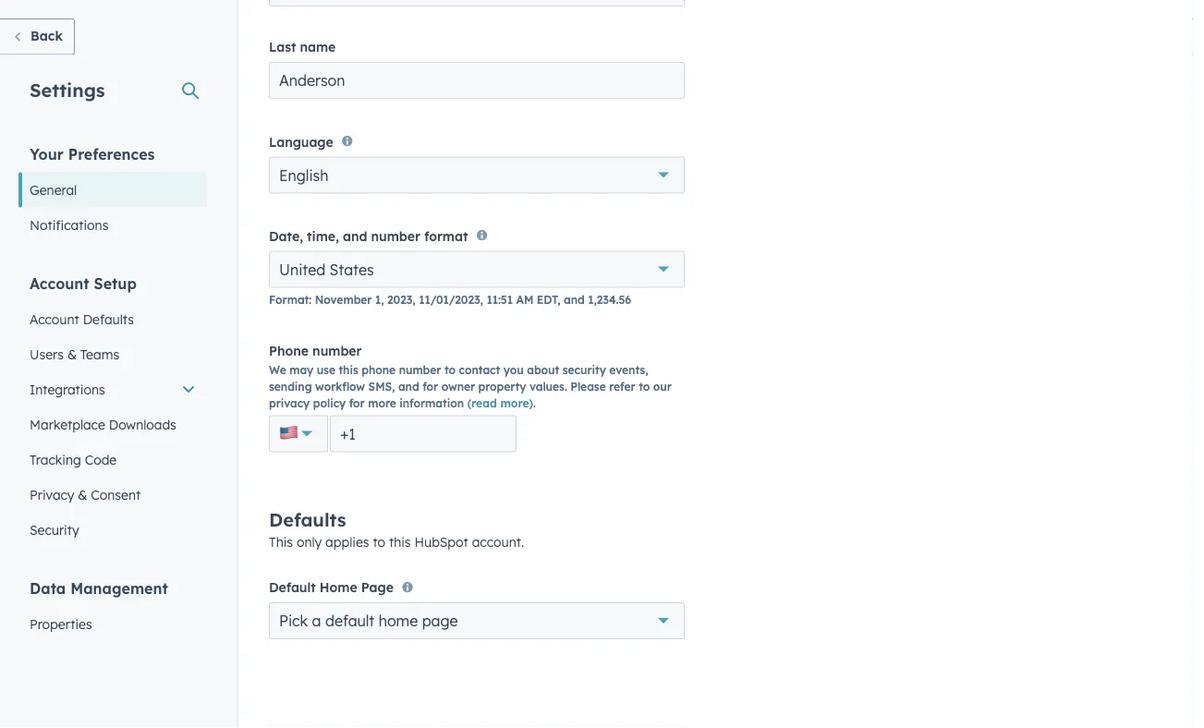 Task type: vqa. For each thing, say whether or not it's contained in the screenshot.
THE ONBOARDING.STEPS.SENDTRACKEDEMAILINGMAIL.TITLE 'ICON'
no



Task type: describe. For each thing, give the bounding box(es) containing it.
marketplace
[[30, 417, 105, 433]]

united states button
[[269, 251, 685, 288]]

sending
[[269, 380, 312, 394]]

account for account defaults
[[30, 311, 79, 327]]

events,
[[610, 364, 649, 378]]

0 horizontal spatial for
[[349, 397, 365, 411]]

policy
[[313, 397, 346, 411]]

united states
[[279, 261, 374, 279]]

security
[[30, 522, 79, 538]]

marketplace downloads
[[30, 417, 176, 433]]

united
[[279, 261, 326, 279]]

1 horizontal spatial for
[[423, 380, 439, 394]]

more)
[[501, 397, 534, 411]]

home
[[320, 580, 358, 596]]

english
[[279, 166, 329, 184]]

pick
[[279, 612, 308, 631]]

tracking
[[30, 452, 81, 468]]

about
[[527, 364, 560, 378]]

privacy
[[30, 487, 74, 503]]

integrations
[[30, 382, 105, 398]]

values.
[[530, 380, 568, 394]]

november
[[315, 293, 372, 307]]

format
[[269, 293, 309, 307]]

date,
[[269, 228, 303, 244]]

phone number element
[[269, 416, 685, 453]]

tracking code link
[[18, 443, 207, 478]]

pick a default home page
[[279, 612, 458, 631]]

2023
[[388, 293, 413, 307]]

management
[[70, 579, 168, 598]]

am
[[517, 293, 534, 307]]

account.
[[472, 534, 525, 550]]

(read more) link
[[468, 397, 534, 411]]

your
[[30, 145, 64, 163]]

a
[[312, 612, 321, 631]]

code
[[85, 452, 117, 468]]

security
[[563, 364, 607, 378]]

account setup element
[[18, 273, 207, 548]]

defaults inside account setup "element"
[[83, 311, 134, 327]]

(read more) .
[[468, 397, 536, 411]]

2 horizontal spatial and
[[564, 293, 585, 307]]

properties
[[30, 616, 92, 633]]

applies
[[326, 534, 369, 550]]

name
[[300, 39, 336, 55]]

this inside the we may use this phone number to contact you about security events, sending workflow sms, and for owner property values. please refer to our privacy policy for more information
[[339, 364, 359, 378]]

Last name text field
[[269, 62, 685, 99]]

format
[[424, 228, 468, 244]]

last name
[[269, 39, 336, 55]]

setup
[[94, 274, 137, 293]]

data management
[[30, 579, 168, 598]]

pick a default home page button
[[269, 603, 685, 640]]

users & teams link
[[18, 337, 207, 372]]

properties link
[[18, 607, 207, 642]]

page
[[361, 580, 394, 596]]

defaults inside defaults this only applies to this hubspot account.
[[269, 508, 346, 532]]

First name text field
[[269, 0, 685, 6]]

users & teams
[[30, 346, 119, 363]]

we may use this phone number to contact you about security events, sending workflow sms, and for owner property values. please refer to our privacy policy for more information
[[269, 364, 672, 411]]

phone number
[[269, 343, 362, 359]]

property
[[479, 380, 527, 394]]

to inside defaults this only applies to this hubspot account.
[[373, 534, 386, 550]]

(read
[[468, 397, 497, 411]]

account defaults link
[[18, 302, 207, 337]]

more
[[368, 397, 397, 411]]

1 vertical spatial to
[[639, 380, 650, 394]]

please
[[571, 380, 606, 394]]

privacy
[[269, 397, 310, 411]]

time,
[[307, 228, 339, 244]]

your preferences element
[[18, 144, 207, 243]]

marketplace downloads link
[[18, 407, 207, 443]]

contact
[[459, 364, 501, 378]]

we
[[269, 364, 286, 378]]

back
[[31, 28, 63, 44]]

owner
[[442, 380, 475, 394]]

teams
[[80, 346, 119, 363]]

preferences
[[68, 145, 155, 163]]



Task type: locate. For each thing, give the bounding box(es) containing it.
0 horizontal spatial and
[[343, 228, 368, 244]]

sms,
[[369, 380, 395, 394]]

back link
[[0, 18, 75, 55]]

last
[[269, 39, 296, 55]]

number left format
[[371, 228, 421, 244]]

and right 'edt' on the left top
[[564, 293, 585, 307]]

1 vertical spatial &
[[78, 487, 87, 503]]

2 horizontal spatial ,
[[558, 293, 561, 307]]

to right applies
[[373, 534, 386, 550]]

1 horizontal spatial and
[[399, 380, 420, 394]]

notifications link
[[18, 208, 207, 243]]

for down workflow
[[349, 397, 365, 411]]

, right 1,
[[413, 293, 416, 307]]

use
[[317, 364, 336, 378]]

None telephone field
[[330, 416, 517, 453]]

0 vertical spatial defaults
[[83, 311, 134, 327]]

for
[[423, 380, 439, 394], [349, 397, 365, 411]]

general
[[30, 182, 77, 198]]

1 vertical spatial this
[[389, 534, 411, 550]]

1 horizontal spatial ,
[[481, 293, 484, 307]]

and inside the we may use this phone number to contact you about security events, sending workflow sms, and for owner property values. please refer to our privacy policy for more information
[[399, 380, 420, 394]]

to left our on the bottom of the page
[[639, 380, 650, 394]]

workflow
[[315, 380, 365, 394]]

consent
[[91, 487, 141, 503]]

1,
[[375, 293, 384, 307]]

states
[[330, 261, 374, 279]]

0 horizontal spatial defaults
[[83, 311, 134, 327]]

1 horizontal spatial defaults
[[269, 508, 346, 532]]

1 horizontal spatial &
[[78, 487, 87, 503]]

& inside privacy & consent link
[[78, 487, 87, 503]]

1 horizontal spatial this
[[389, 534, 411, 550]]

1 vertical spatial account
[[30, 311, 79, 327]]

this
[[339, 364, 359, 378], [389, 534, 411, 550]]

to
[[445, 364, 456, 378], [639, 380, 650, 394], [373, 534, 386, 550]]

this
[[269, 534, 293, 550]]

account
[[30, 274, 89, 293], [30, 311, 79, 327]]

account up the users
[[30, 311, 79, 327]]

tracking code
[[30, 452, 117, 468]]

home
[[379, 612, 418, 631]]

0 vertical spatial &
[[67, 346, 77, 363]]

number inside the we may use this phone number to contact you about security events, sending workflow sms, and for owner property values. please refer to our privacy policy for more information
[[399, 364, 442, 378]]

account defaults
[[30, 311, 134, 327]]

security link
[[18, 513, 207, 548]]

information
[[400, 397, 464, 411]]

0 horizontal spatial to
[[373, 534, 386, 550]]

and
[[343, 228, 368, 244], [564, 293, 585, 307], [399, 380, 420, 394]]

and right sms,
[[399, 380, 420, 394]]

defaults this only applies to this hubspot account.
[[269, 508, 525, 550]]

phone
[[269, 343, 309, 359]]

🇺🇸 button
[[269, 416, 328, 453]]

0 vertical spatial account
[[30, 274, 89, 293]]

refer
[[610, 380, 636, 394]]

hubspot
[[415, 534, 469, 550]]

1 vertical spatial for
[[349, 397, 365, 411]]

2 horizontal spatial to
[[639, 380, 650, 394]]

defaults up 'only'
[[269, 508, 346, 532]]

general link
[[18, 172, 207, 208]]

to up owner
[[445, 364, 456, 378]]

2 vertical spatial and
[[399, 380, 420, 394]]

number up use
[[313, 343, 362, 359]]

account up account defaults
[[30, 274, 89, 293]]

this up workflow
[[339, 364, 359, 378]]

format : november 1, 2023 , 11/01/2023 , 11:51 am edt , and 1,234.56
[[269, 293, 632, 307]]

downloads
[[109, 417, 176, 433]]

1 account from the top
[[30, 274, 89, 293]]

default
[[326, 612, 375, 631]]

0 horizontal spatial ,
[[413, 293, 416, 307]]

your preferences
[[30, 145, 155, 163]]

2 vertical spatial to
[[373, 534, 386, 550]]

0 vertical spatial to
[[445, 364, 456, 378]]

privacy & consent
[[30, 487, 141, 503]]

notifications
[[30, 217, 109, 233]]

number
[[371, 228, 421, 244], [313, 343, 362, 359], [399, 364, 442, 378]]

data management element
[[18, 578, 207, 728]]

0 horizontal spatial this
[[339, 364, 359, 378]]

this left the hubspot
[[389, 534, 411, 550]]

1 , from the left
[[413, 293, 416, 307]]

date, time, and number format
[[269, 228, 468, 244]]

& right the users
[[67, 346, 77, 363]]

and right time,
[[343, 228, 368, 244]]

🇺🇸
[[279, 421, 298, 445]]

& inside 'users & teams' link
[[67, 346, 77, 363]]

users
[[30, 346, 64, 363]]

1,234.56
[[588, 293, 632, 307]]

.
[[534, 397, 536, 411]]

,
[[413, 293, 416, 307], [481, 293, 484, 307], [558, 293, 561, 307]]

& right privacy
[[78, 487, 87, 503]]

2 vertical spatial number
[[399, 364, 442, 378]]

edt
[[537, 293, 558, 307]]

2 , from the left
[[481, 293, 484, 307]]

data
[[30, 579, 66, 598]]

0 vertical spatial this
[[339, 364, 359, 378]]

11:51
[[487, 293, 513, 307]]

2 account from the top
[[30, 311, 79, 327]]

language
[[269, 133, 334, 150]]

11/01/2023
[[419, 293, 481, 307]]

0 horizontal spatial &
[[67, 346, 77, 363]]

, right am
[[558, 293, 561, 307]]

& for privacy
[[78, 487, 87, 503]]

0 vertical spatial for
[[423, 380, 439, 394]]

& for users
[[67, 346, 77, 363]]

integrations button
[[18, 372, 207, 407]]

1 horizontal spatial to
[[445, 364, 456, 378]]

0 vertical spatial and
[[343, 228, 368, 244]]

for up information
[[423, 380, 439, 394]]

phone
[[362, 364, 396, 378]]

account for account setup
[[30, 274, 89, 293]]

, left 11:51
[[481, 293, 484, 307]]

our
[[654, 380, 672, 394]]

1 vertical spatial number
[[313, 343, 362, 359]]

page
[[422, 612, 458, 631]]

number up information
[[399, 364, 442, 378]]

may
[[290, 364, 314, 378]]

defaults up 'users & teams' link
[[83, 311, 134, 327]]

account setup
[[30, 274, 137, 293]]

you
[[504, 364, 524, 378]]

&
[[67, 346, 77, 363], [78, 487, 87, 503]]

default home page
[[269, 580, 394, 596]]

0 vertical spatial number
[[371, 228, 421, 244]]

settings
[[30, 78, 105, 101]]

english button
[[269, 157, 685, 194]]

:
[[309, 293, 312, 307]]

this inside defaults this only applies to this hubspot account.
[[389, 534, 411, 550]]

defaults
[[83, 311, 134, 327], [269, 508, 346, 532]]

1 vertical spatial defaults
[[269, 508, 346, 532]]

3 , from the left
[[558, 293, 561, 307]]

1 vertical spatial and
[[564, 293, 585, 307]]

privacy & consent link
[[18, 478, 207, 513]]



